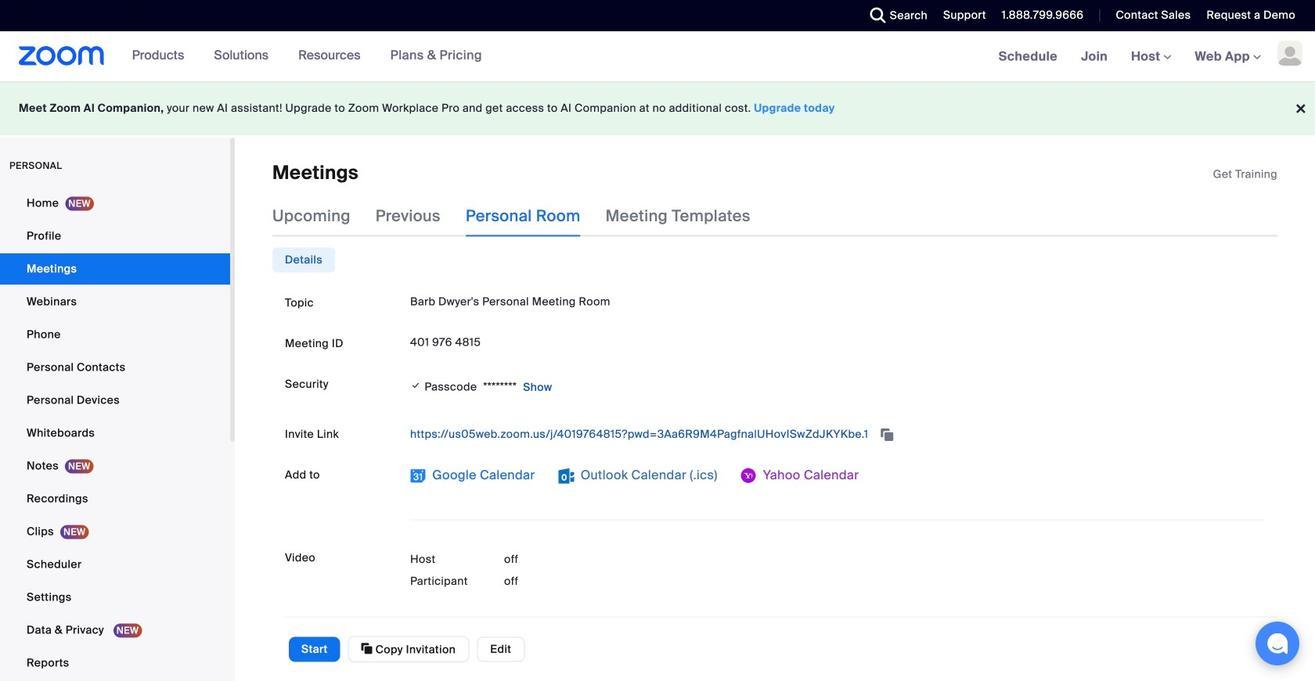Task type: locate. For each thing, give the bounding box(es) containing it.
profile picture image
[[1278, 41, 1303, 66]]

application
[[1213, 167, 1278, 182]]

tab
[[272, 248, 335, 273]]

tab list
[[272, 248, 335, 273]]

personal menu menu
[[0, 188, 230, 681]]

meetings navigation
[[987, 31, 1315, 83]]

banner
[[0, 31, 1315, 83]]

add to yahoo calendar image
[[741, 469, 757, 484]]

checked image
[[410, 378, 422, 394]]

open chat image
[[1267, 633, 1289, 655]]

product information navigation
[[105, 31, 494, 81]]

footer
[[0, 81, 1315, 135]]



Task type: describe. For each thing, give the bounding box(es) containing it.
add to google calendar image
[[410, 469, 426, 484]]

copy image
[[361, 642, 373, 657]]

add to outlook calendar (.ics) image
[[559, 469, 574, 484]]

copy url image
[[879, 430, 895, 441]]

tabs of meeting tab list
[[272, 196, 776, 237]]

zoom logo image
[[19, 46, 105, 66]]



Task type: vqa. For each thing, say whether or not it's contained in the screenshot.
"meetings" navigation in the right of the page
yes



